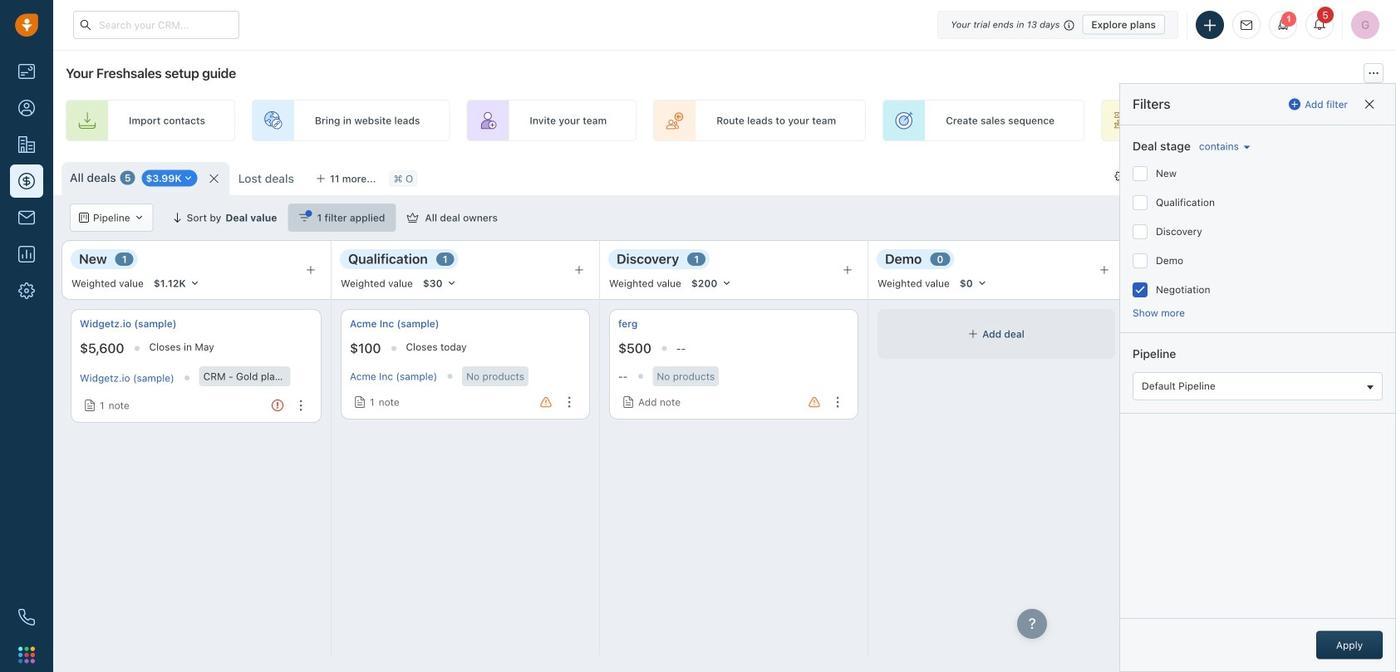 Task type: locate. For each thing, give the bounding box(es) containing it.
Search field
[[1307, 204, 1390, 232]]

container_wx8msf4aqz5i3rn1 image
[[299, 212, 310, 224], [407, 212, 418, 224], [79, 213, 89, 223], [134, 213, 144, 223], [969, 329, 978, 339], [84, 400, 96, 412]]

phone element
[[10, 601, 43, 634]]

Search your CRM... text field
[[73, 11, 239, 39]]

phone image
[[18, 609, 35, 626]]

container_wx8msf4aqz5i3rn1 image
[[1115, 170, 1127, 182], [183, 173, 193, 183], [354, 397, 366, 408], [623, 397, 634, 408]]



Task type: describe. For each thing, give the bounding box(es) containing it.
freshworks switcher image
[[18, 647, 35, 664]]

send email image
[[1241, 20, 1253, 31]]



Task type: vqa. For each thing, say whether or not it's contained in the screenshot.
group
no



